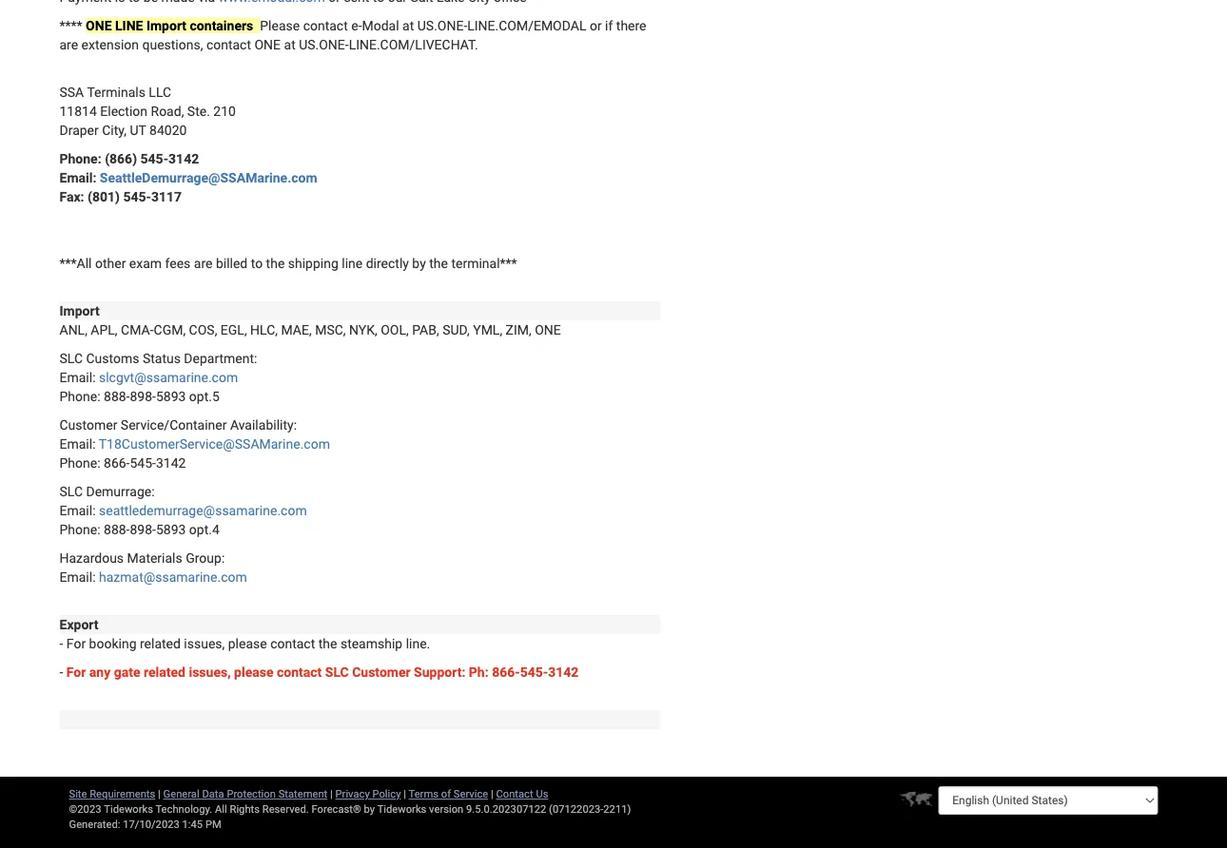 Task type: vqa. For each thing, say whether or not it's contained in the screenshot.
545- within the Customer Service /Container Availability: Email: T18CustomerService@SSAMarine.com Phone: 866-545-3142
yes



Task type: describe. For each thing, give the bounding box(es) containing it.
3142 inside phone: (866) 545-3142 email: seattledemurrage@ssamarine.com fax: (801) 545-3117
[[168, 151, 199, 167]]

t18customerservice@ssamarine.com
[[99, 436, 330, 452]]

84020
[[149, 122, 187, 138]]

11814
[[59, 103, 97, 119]]

hazardous materials group: email: hazmat@ssamarine.com
[[59, 550, 247, 585]]

site
[[69, 788, 87, 801]]

hazmat@ssamarine.com
[[99, 569, 247, 585]]

site requirements | general data protection statement | privacy policy | terms of service | contact us ©2023 tideworks technology. all rights reserved. forecast® by tideworks version 9.5.0.202307122 (07122023-2211) generated: 17/10/2023 1:45 pm
[[69, 788, 631, 831]]

by inside 'site requirements | general data protection statement | privacy policy | terms of service | contact us ©2023 tideworks technology. all rights reserved. forecast® by tideworks version 9.5.0.202307122 (07122023-2211) generated: 17/10/2023 1:45 pm'
[[364, 804, 375, 816]]

egl,
[[221, 322, 247, 338]]

protection
[[227, 788, 276, 801]]

ool,
[[381, 322, 409, 338]]

/container
[[164, 417, 227, 433]]

group:
[[186, 550, 225, 566]]

phone: inside phone: (866) 545-3142 email: seattledemurrage@ssamarine.com fax: (801) 545-3117
[[59, 151, 101, 167]]

0 vertical spatial at
[[403, 18, 414, 33]]

phone: (866) 545-3142 email: seattledemurrage@ssamarine.com fax: (801) 545-3117
[[59, 151, 317, 205]]

general
[[163, 788, 199, 801]]

1 vertical spatial us.one-
[[299, 37, 349, 52]]

opt.5
[[189, 389, 220, 404]]

forecast®
[[312, 804, 361, 816]]

booking
[[89, 636, 137, 652]]

materials
[[127, 550, 182, 566]]

cos,
[[189, 322, 217, 338]]

cma-
[[121, 322, 154, 338]]

***all
[[59, 255, 92, 271]]

policy
[[372, 788, 401, 801]]

- for booking related issues, please contact the steamship line.
[[59, 636, 430, 652]]

e-
[[351, 18, 362, 33]]

pab,
[[412, 322, 439, 338]]

privacy policy link
[[335, 788, 401, 801]]

please contact e-modal at us.one-line.com/emodal or if there are extension questions, contact one at us.one-line.com/livechat.
[[59, 18, 647, 52]]

0 vertical spatial issues,
[[184, 636, 225, 652]]

**** one line import containers
[[59, 18, 257, 33]]

3117
[[151, 189, 182, 205]]

anl,
[[59, 322, 87, 338]]

technology.
[[156, 804, 212, 816]]

ssa terminals llc 11814 election road, ste. 210 draper city, ut 84020
[[59, 84, 236, 138]]

line.com/livechat.
[[349, 37, 478, 52]]

- for - for any gate related issues, please contact slc customer support: ph: 866-545-3142
[[59, 665, 63, 680]]

site requirements link
[[69, 788, 155, 801]]

line
[[115, 18, 143, 33]]

privacy
[[335, 788, 370, 801]]

msc,
[[315, 322, 346, 338]]

rights
[[230, 804, 260, 816]]

1 horizontal spatial 866-
[[492, 665, 520, 680]]

0 horizontal spatial the
[[266, 255, 285, 271]]

nyk,
[[349, 322, 377, 338]]

any
[[89, 665, 111, 680]]

2 | from the left
[[330, 788, 333, 801]]

service inside 'site requirements | general data protection statement | privacy policy | terms of service | contact us ©2023 tideworks technology. all rights reserved. forecast® by tideworks version 9.5.0.202307122 (07122023-2211) generated: 17/10/2023 1:45 pm'
[[454, 788, 488, 801]]

there
[[616, 18, 647, 33]]

seattledemurrage@ssamarine.com link
[[100, 170, 317, 186]]

shipping
[[288, 255, 339, 271]]

line.com/emodal
[[467, 18, 587, 33]]

phone: inside customer service /container availability: email: t18customerservice@ssamarine.com phone: 866-545-3142
[[59, 455, 100, 471]]

hazmat@ssamarine.com link
[[99, 569, 247, 585]]

545- down 84020
[[140, 151, 168, 167]]

email: for slc
[[59, 370, 96, 385]]

general data protection statement link
[[163, 788, 328, 801]]

department:
[[184, 351, 257, 366]]

customs
[[86, 351, 139, 366]]

for for booking
[[66, 636, 86, 652]]

exam
[[129, 255, 162, 271]]

draper
[[59, 122, 99, 138]]

data
[[202, 788, 224, 801]]

of
[[441, 788, 451, 801]]

email: inside hazardous materials group: email: hazmat@ssamarine.com
[[59, 569, 96, 585]]

hazardous
[[59, 550, 124, 566]]

to
[[251, 255, 263, 271]]

fees are
[[165, 255, 213, 271]]

(866)
[[105, 151, 137, 167]]

tideworks
[[377, 804, 427, 816]]

sud,
[[443, 322, 470, 338]]

545- inside customer service /container availability: email: t18customerservice@ssamarine.com phone: 866-545-3142
[[130, 455, 156, 471]]

ssa
[[59, 84, 84, 100]]

seattledemurrage@ssamarine.com
[[100, 170, 317, 186]]

opt.4
[[189, 522, 220, 538]]

5893 inside "slc customs status department: email: slcgvt@ssamarine.com phone: 888-898-5893 opt.5"
[[156, 389, 186, 404]]

contact
[[496, 788, 533, 801]]

seattledemurrage@ssamarine.com link
[[99, 503, 307, 519]]

ut
[[130, 122, 146, 138]]

terminal***
[[451, 255, 517, 271]]

customer service /container availability: email: t18customerservice@ssamarine.com phone: 866-545-3142
[[59, 417, 330, 471]]

©2023 tideworks
[[69, 804, 153, 816]]

terms
[[409, 788, 439, 801]]

866- inside customer service /container availability: email: t18customerservice@ssamarine.com phone: 866-545-3142
[[104, 455, 130, 471]]

pm
[[205, 819, 221, 831]]

statement
[[278, 788, 328, 801]]

1 | from the left
[[158, 788, 161, 801]]

us
[[536, 788, 548, 801]]



Task type: locate. For each thing, give the bounding box(es) containing it.
mae,
[[281, 322, 312, 338]]

related up the gate
[[140, 636, 181, 652]]

reserved.
[[262, 804, 309, 816]]

545- right ph:
[[520, 665, 548, 680]]

1 horizontal spatial at
[[403, 18, 414, 33]]

phone: inside "slc customs status department: email: slcgvt@ssamarine.com phone: 888-898-5893 opt.5"
[[59, 389, 100, 404]]

3 email: from the top
[[59, 436, 96, 452]]

slc left demurrage:
[[59, 484, 83, 500]]

by
[[412, 255, 426, 271], [364, 804, 375, 816]]

slc demurrage: email: seattledemurrage@ssamarine.com phone: 888-898-5893 opt.4
[[59, 484, 307, 538]]

for left the any
[[66, 665, 86, 680]]

0 vertical spatial us.one-
[[417, 18, 467, 33]]

888- up hazardous
[[104, 522, 130, 538]]

billed
[[216, 255, 248, 271]]

1:45
[[182, 819, 203, 831]]

contact us link
[[496, 788, 548, 801]]

slcgvt@ssamarine.com
[[99, 370, 238, 385]]

contact down containers
[[206, 37, 251, 52]]

terms of service link
[[409, 788, 488, 801]]

email: inside phone: (866) 545-3142 email: seattledemurrage@ssamarine.com fax: (801) 545-3117
[[59, 170, 96, 186]]

- for any gate related issues, please contact slc customer support: ph: 866-545-3142
[[59, 665, 579, 680]]

phone: inside slc demurrage: email: seattledemurrage@ssamarine.com phone: 888-898-5893 opt.4
[[59, 522, 100, 538]]

1 - from the top
[[59, 636, 63, 652]]

one up the extension on the top left
[[86, 18, 112, 33]]

898- inside "slc customs status department: email: slcgvt@ssamarine.com phone: 888-898-5893 opt.5"
[[130, 389, 156, 404]]

apl,
[[91, 322, 118, 338]]

email: inside customer service /container availability: email: t18customerservice@ssamarine.com phone: 866-545-3142
[[59, 436, 96, 452]]

1 horizontal spatial the
[[318, 636, 337, 652]]

1 phone: from the top
[[59, 151, 101, 167]]

866- right ph:
[[492, 665, 520, 680]]

road,
[[151, 103, 184, 119]]

slc down steamship
[[325, 665, 349, 680]]

1 vertical spatial for
[[66, 665, 86, 680]]

slc inside "slc customs status department: email: slcgvt@ssamarine.com phone: 888-898-5893 opt.5"
[[59, 351, 83, 366]]

llc
[[149, 84, 171, 100]]

1 vertical spatial 866-
[[492, 665, 520, 680]]

zim,
[[506, 322, 532, 338]]

by right directly
[[412, 255, 426, 271]]

phone: down draper
[[59, 151, 101, 167]]

cgm,
[[154, 322, 186, 338]]

898- down slcgvt@ssamarine.com link in the top of the page
[[130, 389, 156, 404]]

3 | from the left
[[404, 788, 406, 801]]

service
[[121, 417, 164, 433], [454, 788, 488, 801]]

ste.
[[187, 103, 210, 119]]

email: up fax:
[[59, 170, 96, 186]]

one inside please contact e-modal at us.one-line.com/emodal or if there are extension questions, contact one at us.one-line.com/livechat.
[[254, 37, 281, 52]]

0 vertical spatial please
[[228, 636, 267, 652]]

888- inside "slc customs status department: email: slcgvt@ssamarine.com phone: 888-898-5893 opt.5"
[[104, 389, 130, 404]]

898-
[[130, 389, 156, 404], [130, 522, 156, 538]]

contact left e-
[[303, 18, 348, 33]]

| up 9.5.0.202307122
[[491, 788, 494, 801]]

1 vertical spatial 5893
[[156, 522, 186, 538]]

slc for slc demurrage: email: seattledemurrage@ssamarine.com phone: 888-898-5893 opt.4
[[59, 484, 83, 500]]

at up line.com/livechat.
[[403, 18, 414, 33]]

0 vertical spatial 888-
[[104, 389, 130, 404]]

3 phone: from the top
[[59, 455, 100, 471]]

seattledemurrage@ssamarine.com
[[99, 503, 307, 519]]

the left terminal***
[[429, 255, 448, 271]]

866- up demurrage:
[[104, 455, 130, 471]]

1 horizontal spatial import
[[146, 18, 187, 33]]

3142 up seattledemurrage@ssamarine.com link
[[168, 151, 199, 167]]

1 5893 from the top
[[156, 389, 186, 404]]

phone: up hazardous
[[59, 522, 100, 538]]

contact up the - for any gate related issues, please contact slc customer support: ph: 866-545-3142 on the bottom of the page
[[270, 636, 315, 652]]

| up the forecast®
[[330, 788, 333, 801]]

email: inside "slc customs status department: email: slcgvt@ssamarine.com phone: 888-898-5893 opt.5"
[[59, 370, 96, 385]]

2 5893 from the top
[[156, 522, 186, 538]]

1 vertical spatial 888-
[[104, 522, 130, 538]]

5 email: from the top
[[59, 569, 96, 585]]

at down please
[[284, 37, 296, 52]]

210
[[213, 103, 236, 119]]

service right of
[[454, 788, 488, 801]]

directly
[[366, 255, 409, 271]]

please up the - for any gate related issues, please contact slc customer support: ph: 866-545-3142 on the bottom of the page
[[228, 636, 267, 652]]

866-
[[104, 455, 130, 471], [492, 665, 520, 680]]

4 phone: from the top
[[59, 522, 100, 538]]

2 vertical spatial 3142
[[548, 665, 579, 680]]

1 vertical spatial 3142
[[156, 455, 186, 471]]

us.one- down please
[[299, 37, 349, 52]]

issues, down hazmat@ssamarine.com
[[184, 636, 225, 652]]

issues, down - for booking related issues, please contact the steamship line.
[[189, 665, 231, 680]]

requirements
[[90, 788, 155, 801]]

4 | from the left
[[491, 788, 494, 801]]

- for - for booking related issues, please contact the steamship line.
[[59, 636, 63, 652]]

by down privacy policy link
[[364, 804, 375, 816]]

one down please
[[254, 37, 281, 52]]

1 horizontal spatial us.one-
[[417, 18, 467, 33]]

0 vertical spatial service
[[121, 417, 164, 433]]

2 for from the top
[[66, 665, 86, 680]]

one
[[86, 18, 112, 33], [254, 37, 281, 52], [535, 322, 561, 338]]

0 vertical spatial -
[[59, 636, 63, 652]]

status
[[143, 351, 181, 366]]

email:
[[59, 170, 96, 186], [59, 370, 96, 385], [59, 436, 96, 452], [59, 503, 96, 519], [59, 569, 96, 585]]

***all other exam fees are billed to the shipping line directly by the terminal***
[[59, 255, 517, 271]]

all
[[215, 804, 227, 816]]

888- inside slc demurrage: email: seattledemurrage@ssamarine.com phone: 888-898-5893 opt.4
[[104, 522, 130, 538]]

2 vertical spatial slc
[[325, 665, 349, 680]]

1 898- from the top
[[130, 389, 156, 404]]

anl, apl, cma-cgm, cos, egl, hlc, mae, msc, nyk, ool, pab, sud, yml, zim, one
[[59, 322, 561, 338]]

please
[[228, 636, 267, 652], [234, 665, 274, 680]]

898- up materials
[[130, 522, 156, 538]]

2 horizontal spatial the
[[429, 255, 448, 271]]

line
[[342, 255, 363, 271]]

or
[[590, 18, 602, 33]]

1 vertical spatial please
[[234, 665, 274, 680]]

at
[[403, 18, 414, 33], [284, 37, 296, 52]]

phone:
[[59, 151, 101, 167], [59, 389, 100, 404], [59, 455, 100, 471], [59, 522, 100, 538]]

898- inside slc demurrage: email: seattledemurrage@ssamarine.com phone: 888-898-5893 opt.4
[[130, 522, 156, 538]]

version
[[429, 804, 464, 816]]

5893 inside slc demurrage: email: seattledemurrage@ssamarine.com phone: 888-898-5893 opt.4
[[156, 522, 186, 538]]

0 vertical spatial for
[[66, 636, 86, 652]]

service down "slc customs status department: email: slcgvt@ssamarine.com phone: 888-898-5893 opt.5"
[[121, 417, 164, 433]]

for for any
[[66, 665, 86, 680]]

1 vertical spatial service
[[454, 788, 488, 801]]

phone: up customer
[[59, 389, 100, 404]]

if
[[605, 18, 613, 33]]

city,
[[102, 122, 127, 138]]

- left the any
[[59, 665, 63, 680]]

0 horizontal spatial by
[[364, 804, 375, 816]]

fax:
[[59, 189, 84, 205]]

1 vertical spatial at
[[284, 37, 296, 52]]

1 vertical spatial import
[[59, 303, 100, 319]]

0 horizontal spatial 866-
[[104, 455, 130, 471]]

0 horizontal spatial import
[[59, 303, 100, 319]]

import
[[146, 18, 187, 33], [59, 303, 100, 319]]

888- down customs
[[104, 389, 130, 404]]

0 vertical spatial by
[[412, 255, 426, 271]]

| up "tideworks"
[[404, 788, 406, 801]]

2 vertical spatial one
[[535, 322, 561, 338]]

| left general
[[158, 788, 161, 801]]

email: down customs
[[59, 370, 96, 385]]

- down export
[[59, 636, 63, 652]]

545-
[[140, 151, 168, 167], [123, 189, 151, 205], [130, 455, 156, 471], [520, 665, 548, 680]]

please down - for booking related issues, please contact the steamship line.
[[234, 665, 274, 680]]

us.one-
[[417, 18, 467, 33], [299, 37, 349, 52]]

are
[[59, 37, 78, 52]]

1 vertical spatial by
[[364, 804, 375, 816]]

2 888- from the top
[[104, 522, 130, 538]]

terminals
[[87, 84, 145, 100]]

contact down - for booking related issues, please contact the steamship line.
[[277, 665, 322, 680]]

0 horizontal spatial one
[[86, 18, 112, 33]]

0 horizontal spatial at
[[284, 37, 296, 52]]

3142 right ph:
[[548, 665, 579, 680]]

0 horizontal spatial us.one-
[[299, 37, 349, 52]]

related right the gate
[[144, 665, 185, 680]]

export
[[59, 617, 98, 633]]

import up anl,
[[59, 303, 100, 319]]

the up the - for any gate related issues, please contact slc customer support: ph: 866-545-3142 on the bottom of the page
[[318, 636, 337, 652]]

email: down customer
[[59, 436, 96, 452]]

email: inside slc demurrage: email: seattledemurrage@ssamarine.com phone: 888-898-5893 opt.4
[[59, 503, 96, 519]]

2 - from the top
[[59, 665, 63, 680]]

3142 down /container
[[156, 455, 186, 471]]

the right to
[[266, 255, 285, 271]]

5893 down slcgvt@ssamarine.com
[[156, 389, 186, 404]]

hlc,
[[250, 322, 278, 338]]

one right zim,
[[535, 322, 561, 338]]

545- right (801)
[[123, 189, 151, 205]]

availability:
[[230, 417, 297, 433]]

line.
[[406, 636, 430, 652]]

1 vertical spatial slc
[[59, 484, 83, 500]]

1 vertical spatial issues,
[[189, 665, 231, 680]]

1 888- from the top
[[104, 389, 130, 404]]

please
[[260, 18, 300, 33]]

slcgvt@ssamarine.com link
[[99, 370, 238, 385]]

email: for phone:
[[59, 170, 96, 186]]

for down export
[[66, 636, 86, 652]]

1 horizontal spatial service
[[454, 788, 488, 801]]

0 vertical spatial 3142
[[168, 151, 199, 167]]

1 horizontal spatial by
[[412, 255, 426, 271]]

3142 inside customer service /container availability: email: t18customerservice@ssamarine.com phone: 866-545-3142
[[156, 455, 186, 471]]

1 vertical spatial 898-
[[130, 522, 156, 538]]

(801)
[[88, 189, 120, 205]]

1 horizontal spatial one
[[254, 37, 281, 52]]

1 vertical spatial related
[[144, 665, 185, 680]]

2 phone: from the top
[[59, 389, 100, 404]]

1 email: from the top
[[59, 170, 96, 186]]

2 email: from the top
[[59, 370, 96, 385]]

t18customerservice@ssamarine.com link
[[99, 436, 330, 452]]

yml,
[[473, 322, 503, 338]]

slc inside slc demurrage: email: seattledemurrage@ssamarine.com phone: 888-898-5893 opt.4
[[59, 484, 83, 500]]

0 vertical spatial related
[[140, 636, 181, 652]]

email: for customer
[[59, 436, 96, 452]]

0 horizontal spatial service
[[121, 417, 164, 433]]

(07122023-
[[549, 804, 604, 816]]

545- up demurrage:
[[130, 455, 156, 471]]

other
[[95, 255, 126, 271]]

extension
[[81, 37, 139, 52]]

0 vertical spatial 5893
[[156, 389, 186, 404]]

us.one- up line.com/livechat.
[[417, 18, 467, 33]]

issues,
[[184, 636, 225, 652], [189, 665, 231, 680]]

email: down hazardous
[[59, 569, 96, 585]]

slc for slc customs status department: email: slcgvt@ssamarine.com phone: 888-898-5893 opt.5
[[59, 351, 83, 366]]

email: down demurrage:
[[59, 503, 96, 519]]

election
[[100, 103, 148, 119]]

1 for from the top
[[66, 636, 86, 652]]

0 vertical spatial import
[[146, 18, 187, 33]]

service inside customer service /container availability: email: t18customerservice@ssamarine.com phone: 866-545-3142
[[121, 417, 164, 433]]

17/10/2023
[[123, 819, 180, 831]]

5893 up materials
[[156, 522, 186, 538]]

1 vertical spatial -
[[59, 665, 63, 680]]

4 email: from the top
[[59, 503, 96, 519]]

2 898- from the top
[[130, 522, 156, 538]]

888-
[[104, 389, 130, 404], [104, 522, 130, 538]]

slc down anl,
[[59, 351, 83, 366]]

0 vertical spatial 866-
[[104, 455, 130, 471]]

import up the questions,
[[146, 18, 187, 33]]

0 vertical spatial 898-
[[130, 389, 156, 404]]

phone: down customer
[[59, 455, 100, 471]]

****
[[59, 18, 82, 33]]

0 vertical spatial slc
[[59, 351, 83, 366]]

generated:
[[69, 819, 120, 831]]

1 vertical spatial one
[[254, 37, 281, 52]]

demurrage:
[[86, 484, 155, 500]]

containers
[[190, 18, 253, 33]]

0 vertical spatial one
[[86, 18, 112, 33]]

2 horizontal spatial one
[[535, 322, 561, 338]]



